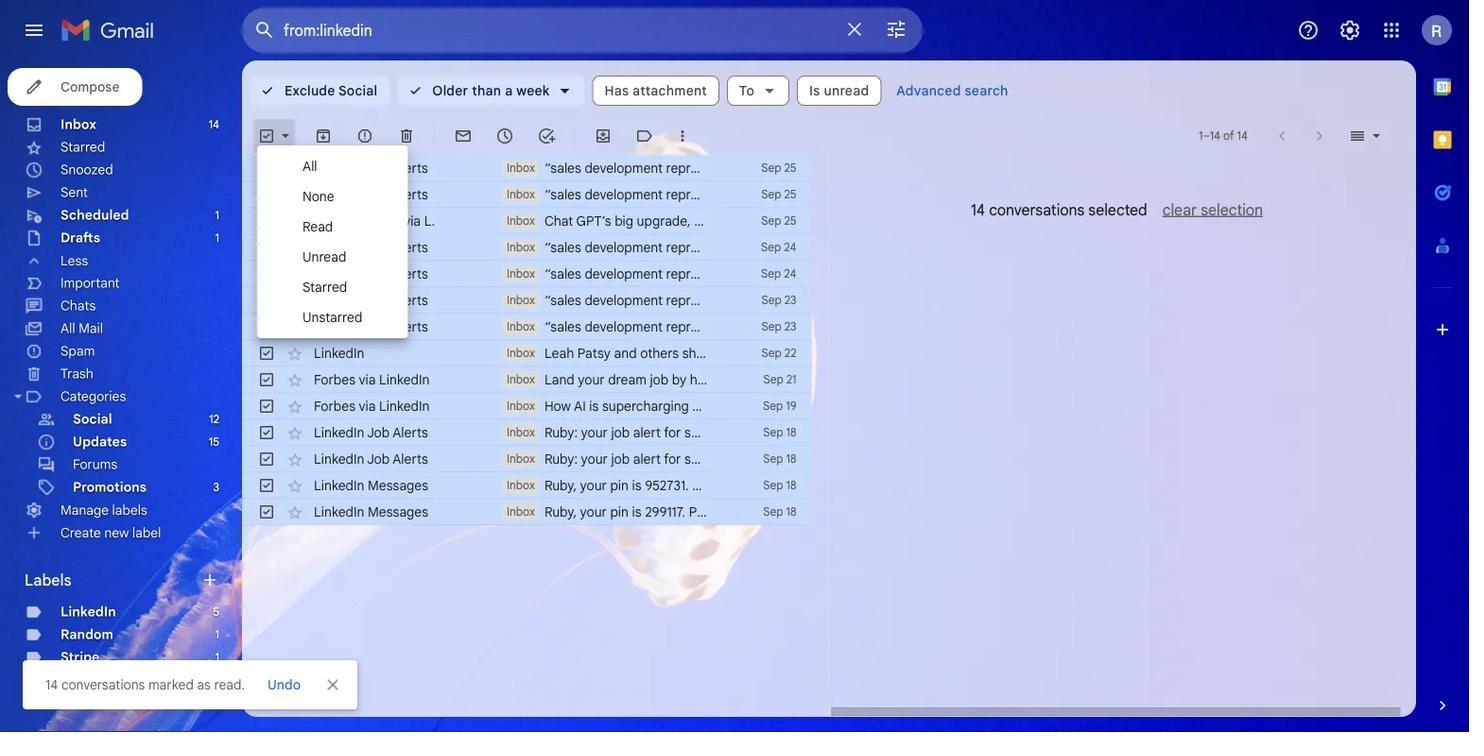 Task type: describe. For each thing, give the bounding box(es) containing it.
1 18 from the top
[[786, 426, 797, 440]]

sales for ruby: your job alert for sales development representative in new york city metropolitan area has been created
[[685, 425, 716, 441]]

job for ruby: your job alert for sales development representative in portland, oregon metropolitan area has been created
[[611, 451, 630, 468]]

cities
[[1083, 213, 1115, 229]]

job for 11th row from the bottom
[[367, 239, 390, 256]]

24 for 5
[[784, 267, 797, 281]]

1 horizontal spatial and
[[891, 213, 914, 229]]

9 row from the top
[[242, 367, 1004, 393]]

6 row from the top
[[242, 288, 860, 314]]

0 vertical spatial job
[[650, 372, 669, 388]]

add to tasks image
[[537, 127, 556, 146]]

inbox chat gpt's big upgrade, linkedin's 2023 top startups list and a model for creating cooler cities
[[507, 213, 1115, 229]]

advanced
[[897, 82, 961, 99]]

7 row from the top
[[242, 314, 864, 340]]

to button
[[727, 76, 790, 106]]

ruby, for ruby, your pin is 299117. please confirm your email address
[[545, 504, 577, 521]]

scheduled link
[[61, 207, 129, 224]]

inbox "sales development representative": 11 opportunities for sep 23
[[507, 292, 860, 309]]

linkedin job alerts for fifth row from the top of the page
[[314, 266, 428, 282]]

1 sep 18 from the top
[[763, 426, 797, 440]]

2 18 from the top
[[786, 453, 797, 467]]

representative": for 14th row from the bottom of the page
[[666, 160, 763, 176]]

social inside 'labels' navigation
[[73, 411, 112, 428]]

alert for ruby: your job alert for sales development representative in new york city metropolitan area has been created
[[633, 425, 661, 441]]

is for 952731.
[[632, 478, 642, 494]]

all for all
[[303, 158, 317, 174]]

spam link
[[61, 343, 95, 360]]

1 vertical spatial created
[[1180, 451, 1226, 468]]

2 row from the top
[[242, 182, 865, 208]]

forbes via linkedin for how
[[314, 398, 430, 415]]

1 vertical spatial metropolitan
[[1010, 451, 1087, 468]]

0 vertical spatial created
[[1159, 425, 1205, 441]]

conversations for marked
[[61, 677, 145, 694]]

inbox ruby: your job alert for sales development representative in portland, oregon metropolitan area has been created
[[507, 451, 1226, 468]]

representative": for 7th row from the top of the page
[[666, 319, 763, 335]]

opportunities for 11th row from the bottom
[[777, 239, 858, 256]]

read
[[303, 218, 333, 235]]

2023
[[758, 213, 788, 229]]

inbox for 10th row from the top of the page
[[507, 400, 535, 414]]

3 sep 18 from the top
[[763, 479, 797, 493]]

forbes for how
[[314, 398, 356, 415]]

settings image
[[1339, 19, 1362, 42]]

selection
[[1201, 200, 1263, 219]]

linkedin job alerts for 13th row from the bottom of the page
[[314, 186, 428, 203]]

manage labels link
[[61, 502, 147, 519]]

starred inside main content
[[303, 279, 347, 296]]

ruby: for ruby: your job alert for sales development representative in new york city metropolitan area has been created
[[545, 425, 578, 441]]

3
[[213, 481, 219, 495]]

fraud—and
[[746, 398, 814, 415]]

alerts for 3rd row from the bottom of the page
[[393, 451, 428, 468]]

job for 11th row
[[367, 425, 390, 441]]

main content containing 14 conversations selected
[[242, 61, 1417, 718]]

address for ruby, your pin is 952731. please confirm your email address
[[851, 478, 899, 494]]

952731.
[[645, 478, 689, 494]]

model
[[928, 213, 965, 229]]

linkedin's
[[694, 213, 754, 229]]

inbox for 14th row from the bottom of the page
[[507, 161, 535, 175]]

opportunities for 9th row from the bottom of the page
[[780, 292, 860, 309]]

3 18 from the top
[[786, 479, 797, 493]]

5 left 21
[[772, 372, 779, 388]]

3 sep 25 from the top
[[762, 214, 797, 228]]

undo
[[268, 677, 301, 694]]

0 vertical spatial has
[[1100, 425, 1122, 441]]

your for ruby: your job alert for sales development representative in new york city metropolitan area has been created
[[581, 425, 608, 441]]

19
[[786, 400, 797, 414]]

sep 19
[[763, 400, 797, 414]]

has attachment button
[[593, 76, 720, 106]]

2 sep 18 from the top
[[763, 453, 797, 467]]

pin for 299117.
[[610, 504, 629, 521]]

unstarred
[[303, 309, 363, 326]]

search mail image
[[248, 13, 282, 47]]

drafts
[[61, 230, 100, 246]]

0 vertical spatial metropolitan
[[989, 425, 1066, 441]]

inbox for row containing linkedin news via l.
[[507, 214, 535, 228]]

via for how
[[359, 398, 376, 415]]

ai
[[574, 398, 586, 415]]

linkedin job alerts for 3rd row from the bottom of the page
[[314, 451, 428, 468]]

sep 24 for 4
[[761, 241, 797, 255]]

pin for 952731.
[[610, 478, 629, 494]]

inbox "sales development representative": 4 opportunities
[[507, 239, 858, 256]]

promotions
[[73, 479, 147, 496]]

your for ruby: your job alert for sales development representative in portland, oregon metropolitan area has been created
[[581, 451, 608, 468]]

for for new
[[664, 425, 681, 441]]

inbox for 11th row from the bottom
[[507, 241, 535, 255]]

via for land
[[359, 372, 376, 388]]

1 for scheduled
[[215, 209, 219, 223]]

1 row from the top
[[242, 155, 860, 182]]

development for 13th row from the bottom of the page
[[585, 186, 663, 203]]

starred link
[[61, 139, 105, 156]]

on
[[808, 345, 823, 362]]

"sales for 11th row from the bottom
[[545, 239, 581, 256]]

confirm for 299117.
[[732, 504, 778, 521]]

forums
[[73, 457, 117, 473]]

12
[[209, 413, 219, 427]]

13 row from the top
[[242, 473, 899, 499]]

snoozed
[[61, 162, 113, 178]]

0 vertical spatial been
[[1125, 425, 1155, 441]]

create
[[61, 525, 101, 542]]

report spam image
[[356, 127, 375, 146]]

supercharging
[[602, 398, 689, 415]]

older than a week
[[433, 82, 550, 99]]

12 row from the top
[[242, 446, 1226, 473]]

4 sep 18 from the top
[[763, 505, 797, 520]]

leah
[[545, 345, 574, 362]]

that
[[891, 372, 915, 388]]

important
[[61, 275, 120, 292]]

cooler
[[1042, 213, 1080, 229]]

mail
[[79, 321, 103, 337]]

more image
[[673, 127, 692, 146]]

25 for 26
[[784, 188, 797, 202]]

inbox for fifth row from the top of the page
[[507, 267, 535, 281]]

inbox "sales development representative": 26 opportunities
[[507, 186, 865, 203]]

1 vertical spatial been
[[1146, 451, 1176, 468]]

inbox for row containing linkedin
[[507, 347, 535, 361]]

representative": for fifth row from the top of the page
[[666, 266, 763, 282]]

labels navigation
[[0, 61, 242, 733]]

inbox link
[[61, 116, 96, 133]]

advanced search
[[897, 82, 1009, 99]]

inbox leah patsy and others share their thoughts on linkedin
[[507, 345, 877, 362]]

for for portland,
[[664, 451, 681, 468]]

14 conversations marked as read.
[[45, 677, 245, 694]]

stripe
[[61, 650, 100, 666]]

financial
[[692, 398, 743, 415]]

startups
[[816, 213, 867, 229]]

alerts for 11th row from the bottom
[[393, 239, 428, 256]]

delete image
[[397, 127, 416, 146]]

26
[[766, 186, 781, 203]]

representative": for 11th row from the bottom
[[666, 239, 763, 256]]

inbox ruby, your pin is 952731. please confirm your email address
[[507, 478, 899, 494]]

mark as unread image
[[454, 127, 473, 146]]

how
[[545, 398, 571, 415]]

social inside button
[[338, 82, 378, 99]]

by
[[672, 372, 687, 388]]

than
[[472, 82, 502, 99]]

linkedin news via l.
[[314, 213, 435, 229]]

week
[[517, 82, 550, 99]]

dream
[[608, 372, 647, 388]]

snoozed link
[[61, 162, 113, 178]]

less
[[61, 253, 88, 269]]

5 row from the top
[[242, 261, 858, 288]]

stripe link
[[61, 650, 100, 666]]

messages for ruby, your pin is 952731. please confirm your email address
[[368, 478, 428, 494]]

inbox for second row from the bottom of the page
[[507, 479, 535, 493]]

sep 25 for 26
[[762, 188, 797, 202]]

is unread button
[[797, 76, 882, 106]]

10
[[766, 319, 780, 335]]

in for new
[[890, 425, 901, 441]]

label
[[132, 525, 161, 542]]

confirm for 952731.
[[736, 478, 782, 494]]

"sales for 13th row from the bottom of the page
[[545, 186, 581, 203]]

1 vertical spatial and
[[614, 345, 637, 362]]

unread
[[824, 82, 869, 99]]

older than a week button
[[398, 76, 585, 106]]

drafts link
[[61, 230, 100, 246]]

share
[[682, 345, 716, 362]]

search
[[965, 82, 1009, 99]]

sep 22
[[762, 347, 797, 361]]

21
[[787, 373, 797, 387]]

important link
[[61, 275, 120, 292]]

main menu image
[[23, 19, 45, 42]]

love
[[980, 372, 1004, 388]]

job for 14th row from the bottom of the page
[[367, 160, 390, 176]]

move to inbox image
[[594, 127, 613, 146]]

development for fifth row from the top of the page
[[585, 266, 663, 282]]

representative for portland,
[[800, 451, 887, 468]]

4 row from the top
[[242, 235, 858, 261]]

upgrade,
[[637, 213, 691, 229]]

representative": for 9th row from the bottom of the page
[[666, 292, 763, 309]]

alerts for 7th row from the top of the page
[[393, 319, 428, 335]]

gpt's
[[577, 213, 612, 229]]

a inside dropdown button
[[505, 82, 513, 99]]



Task type: locate. For each thing, give the bounding box(es) containing it.
2 linkedin job alerts from the top
[[314, 186, 428, 203]]

11 up 26 on the right top
[[766, 160, 776, 176]]

1 job from the top
[[367, 160, 390, 176]]

and up dream
[[614, 345, 637, 362]]

2 inbox "sales development representative": 11 opportunities from the top
[[507, 292, 860, 309]]

0 vertical spatial confirm
[[736, 478, 782, 494]]

sep 23 up thoughts
[[762, 320, 797, 334]]

2 vertical spatial sep 25
[[762, 214, 797, 228]]

6 representative": from the top
[[666, 319, 763, 335]]

exclude social button
[[250, 76, 390, 106]]

0 horizontal spatial 14
[[45, 677, 58, 694]]

is unread
[[810, 82, 869, 99]]

0 vertical spatial 23
[[785, 294, 797, 308]]

None checkbox
[[257, 344, 276, 363], [257, 397, 276, 416], [257, 450, 276, 469], [257, 503, 276, 522], [257, 344, 276, 363], [257, 397, 276, 416], [257, 450, 276, 469], [257, 503, 276, 522]]

inbox inside 'labels' navigation
[[61, 116, 96, 133]]

1 25 from the top
[[784, 161, 797, 175]]

0 vertical spatial pin
[[610, 478, 629, 494]]

1 vertical spatial alert
[[633, 451, 661, 468]]

address
[[851, 478, 899, 494], [847, 504, 895, 521]]

1 vertical spatial starred
[[303, 279, 347, 296]]

inbox inside inbox ruby: your job alert for sales development representative in portland, oregon metropolitan area has been created
[[507, 453, 535, 467]]

job
[[367, 160, 390, 176], [367, 186, 390, 203], [367, 239, 390, 256], [367, 266, 390, 282], [367, 292, 390, 309], [367, 319, 390, 335], [367, 425, 390, 441], [367, 451, 390, 468]]

alerts for fifth row from the top of the page
[[393, 266, 428, 282]]

"sales for 7th row from the top of the page
[[545, 319, 581, 335]]

inbox "sales development representative": 10 opportunities
[[507, 319, 864, 335]]

is right the "ai"
[[589, 398, 599, 415]]

ways
[[828, 398, 858, 415]]

0 vertical spatial ruby,
[[545, 478, 577, 494]]

1 sep 24 from the top
[[761, 241, 797, 255]]

honing
[[690, 372, 731, 388]]

6 "sales from the top
[[545, 319, 581, 335]]

inbox inside inbox how ai is supercharging financial fraud—and 5 ways you can protect yourself
[[507, 400, 535, 414]]

2 vertical spatial 25
[[784, 214, 797, 228]]

1 in from the top
[[890, 425, 901, 441]]

please for 299117.
[[689, 504, 729, 521]]

opportunities for 14th row from the bottom of the page
[[780, 160, 860, 176]]

1 ruby, from the top
[[545, 478, 577, 494]]

14 inside 'labels' navigation
[[209, 118, 219, 132]]

please down the inbox ruby, your pin is 952731. please confirm your email address
[[689, 504, 729, 521]]

1 forbes from the top
[[314, 372, 356, 388]]

1 11 from the top
[[766, 160, 776, 176]]

0 vertical spatial ruby:
[[545, 425, 578, 441]]

conversations inside alert
[[61, 677, 145, 694]]

0 vertical spatial forbes
[[314, 372, 356, 388]]

1 vertical spatial for
[[664, 425, 681, 441]]

2 horizontal spatial 14
[[971, 200, 985, 219]]

0 vertical spatial via
[[404, 213, 421, 229]]

chat
[[545, 213, 573, 229]]

1 vertical spatial forbes
[[314, 398, 356, 415]]

please for 952731.
[[693, 478, 732, 494]]

inbox inside inbox "sales development representative": 26 opportunities
[[507, 188, 535, 202]]

None checkbox
[[257, 127, 276, 146], [257, 371, 276, 390], [257, 424, 276, 443], [257, 477, 276, 496], [257, 127, 276, 146], [257, 371, 276, 390], [257, 424, 276, 443], [257, 477, 276, 496]]

land
[[545, 372, 575, 388]]

to
[[739, 82, 755, 99]]

in left portland,
[[890, 451, 901, 468]]

manage labels create new label
[[61, 502, 161, 542]]

4 18 from the top
[[786, 505, 797, 520]]

for right model at top right
[[968, 213, 985, 229]]

email for ruby, your pin is 299117. please confirm your email address
[[812, 504, 844, 521]]

25
[[784, 161, 797, 175], [784, 188, 797, 202], [784, 214, 797, 228]]

conversations left the selected in the top right of the page
[[989, 200, 1085, 219]]

1 alerts from the top
[[393, 160, 428, 176]]

metropolitan
[[989, 425, 1066, 441], [1010, 451, 1087, 468]]

0 vertical spatial representative
[[800, 425, 887, 441]]

random
[[61, 627, 113, 644]]

0 vertical spatial inbox "sales development representative": 11 opportunities
[[507, 160, 860, 176]]

2 job from the top
[[367, 186, 390, 203]]

0 horizontal spatial all
[[61, 321, 75, 337]]

1 vertical spatial pin
[[610, 504, 629, 521]]

opportunities for 7th row from the top of the page
[[783, 319, 864, 335]]

email for ruby, your pin is 952731. please confirm your email address
[[815, 478, 847, 494]]

inbox inside inbox "sales development representative": 10 opportunities
[[507, 320, 535, 334]]

0 horizontal spatial a
[[505, 82, 513, 99]]

address for ruby, your pin is 299117. please confirm your email address
[[847, 504, 895, 521]]

development
[[585, 160, 663, 176], [585, 186, 663, 203], [585, 239, 663, 256], [585, 266, 663, 282], [585, 292, 663, 309], [585, 319, 663, 335], [719, 425, 797, 441], [719, 451, 797, 468]]

and
[[891, 213, 914, 229], [614, 345, 637, 362]]

as
[[197, 677, 211, 694]]

1 ruby: from the top
[[545, 425, 578, 441]]

sales up the inbox ruby, your pin is 952731. please confirm your email address
[[685, 451, 716, 468]]

in left new
[[890, 425, 901, 441]]

2 sep 25 from the top
[[762, 188, 797, 202]]

2 vertical spatial for
[[664, 451, 681, 468]]

5 linkedin job alerts from the top
[[314, 292, 428, 309]]

1 horizontal spatial 14
[[209, 118, 219, 132]]

job for 13th row from the bottom of the page
[[367, 186, 390, 203]]

1 for drafts
[[215, 231, 219, 245]]

0 horizontal spatial starred
[[61, 139, 105, 156]]

0 horizontal spatial social
[[73, 411, 112, 428]]

4 linkedin job alerts from the top
[[314, 266, 428, 282]]

0 vertical spatial area
[[1069, 425, 1097, 441]]

None search field
[[242, 8, 923, 53]]

clear selection
[[1163, 200, 1263, 219]]

8 alerts from the top
[[393, 451, 428, 468]]

for down supercharging
[[664, 425, 681, 441]]

pin left 952731.
[[610, 478, 629, 494]]

23 up 22
[[785, 294, 797, 308]]

all
[[303, 158, 317, 174], [61, 321, 75, 337]]

starred up snoozed link
[[61, 139, 105, 156]]

2 vertical spatial job
[[611, 451, 630, 468]]

1 vertical spatial email
[[812, 504, 844, 521]]

1 vertical spatial social
[[73, 411, 112, 428]]

row containing linkedin
[[242, 340, 877, 367]]

alerts for 14th row from the bottom of the page
[[393, 160, 428, 176]]

1 vertical spatial confirm
[[732, 504, 778, 521]]

inbox ruby, your pin is 299117. please confirm your email address
[[507, 504, 895, 521]]

1 vertical spatial sales
[[685, 451, 716, 468]]

23 for 11
[[785, 294, 797, 308]]

alert
[[633, 425, 661, 441], [633, 451, 661, 468]]

1 vertical spatial representative
[[800, 451, 887, 468]]

0 vertical spatial forbes via linkedin
[[314, 372, 430, 388]]

2 25 from the top
[[784, 188, 797, 202]]

1 forbes via linkedin from the top
[[314, 372, 430, 388]]

sep 23 up 10
[[762, 294, 797, 308]]

development for 14th row from the bottom of the page
[[585, 160, 663, 176]]

older
[[433, 82, 468, 99]]

0 vertical spatial in
[[890, 425, 901, 441]]

0 vertical spatial conversations
[[989, 200, 1085, 219]]

11 up 10
[[766, 292, 776, 309]]

alert up 952731.
[[633, 451, 661, 468]]

linkedin messages for ruby, your pin is 952731. please confirm your email address
[[314, 478, 428, 494]]

1 representative from the top
[[800, 425, 887, 441]]

2 messages from the top
[[368, 504, 428, 521]]

conversations inside main content
[[989, 200, 1085, 219]]

6 job from the top
[[367, 319, 390, 335]]

2 forbes from the top
[[314, 398, 356, 415]]

0 vertical spatial 14
[[209, 118, 219, 132]]

representative": up the share
[[666, 319, 763, 335]]

via
[[404, 213, 421, 229], [359, 372, 376, 388], [359, 398, 376, 415]]

messages
[[368, 478, 428, 494], [368, 504, 428, 521]]

metropolitan up oregon
[[989, 425, 1066, 441]]

area
[[1069, 425, 1097, 441], [1090, 451, 1118, 468]]

1 vertical spatial messages
[[368, 504, 428, 521]]

1 representative": from the top
[[666, 160, 763, 176]]

2 23 from the top
[[785, 320, 797, 334]]

inbox land your dream job by honing these 5 transferable skills that recruiters love
[[507, 372, 1004, 388]]

0 horizontal spatial and
[[614, 345, 637, 362]]

14 for 14 conversations marked as read.
[[45, 677, 58, 694]]

archive image
[[314, 127, 333, 146]]

2 linkedin messages from the top
[[314, 504, 428, 521]]

2 "sales from the top
[[545, 186, 581, 203]]

big
[[615, 213, 634, 229]]

a inside row
[[917, 213, 925, 229]]

a left model at top right
[[917, 213, 925, 229]]

messages for ruby, your pin is 299117. please confirm your email address
[[368, 504, 428, 521]]

representative": down linkedin's
[[666, 239, 763, 256]]

inbox inside 'inbox ruby, your pin is 299117. please confirm your email address'
[[507, 505, 535, 520]]

inbox "sales development representative": 5 opportunities
[[507, 266, 858, 282]]

2 representative from the top
[[800, 451, 887, 468]]

development for 7th row from the top of the page
[[585, 319, 663, 335]]

3 row from the top
[[242, 208, 1115, 235]]

sep 23 for 10
[[762, 320, 797, 334]]

forbes for land
[[314, 372, 356, 388]]

1 inbox "sales development representative": 11 opportunities from the top
[[507, 160, 860, 176]]

support image
[[1298, 19, 1320, 42]]

sep 21
[[764, 373, 797, 387]]

6 alerts from the top
[[393, 319, 428, 335]]

snooze image
[[496, 127, 514, 146]]

2 forbes via linkedin from the top
[[314, 398, 430, 415]]

2 sales from the top
[[685, 451, 716, 468]]

sep 24 down the 2023 on the right top of page
[[761, 241, 797, 255]]

sep 25 down 26 on the right top
[[762, 214, 797, 228]]

sales down financial
[[685, 425, 716, 441]]

5 left ways
[[817, 398, 824, 415]]

gmail image
[[61, 11, 164, 49]]

all inside 'labels' navigation
[[61, 321, 75, 337]]

4 alerts from the top
[[393, 266, 428, 282]]

1 vertical spatial ruby,
[[545, 504, 577, 521]]

0 vertical spatial address
[[851, 478, 899, 494]]

23 for 10
[[785, 320, 797, 334]]

3 1 from the top
[[215, 628, 219, 643]]

1 for random
[[215, 628, 219, 643]]

1 vertical spatial all
[[61, 321, 75, 337]]

clear selection link
[[1147, 200, 1263, 219]]

1 horizontal spatial all
[[303, 158, 317, 174]]

2 ruby: from the top
[[545, 451, 578, 468]]

11 for sep 23
[[766, 292, 776, 309]]

4 job from the top
[[367, 266, 390, 282]]

all mail
[[61, 321, 103, 337]]

0 vertical spatial sep 25
[[762, 161, 797, 175]]

new
[[904, 425, 931, 441]]

5 "sales from the top
[[545, 292, 581, 309]]

tab list
[[1417, 61, 1470, 665]]

sep 24 down 4
[[761, 267, 797, 281]]

0 vertical spatial a
[[505, 82, 513, 99]]

sent
[[61, 184, 88, 201]]

1 vertical spatial sep 25
[[762, 188, 797, 202]]

alert for ruby: your job alert for sales development representative in portland, oregon metropolitan area has been created
[[633, 451, 661, 468]]

1 vertical spatial job
[[611, 425, 630, 441]]

representative down "inbox ruby: your job alert for sales development representative in new york city metropolitan area has been created"
[[800, 451, 887, 468]]

inbox for ninth row from the top of the page
[[507, 373, 535, 387]]

inbox for 9th row from the bottom of the page
[[507, 294, 535, 308]]

a
[[505, 82, 513, 99], [917, 213, 925, 229]]

confirm down the inbox ruby, your pin is 952731. please confirm your email address
[[732, 504, 778, 521]]

clear
[[1163, 200, 1197, 219]]

advanced search options image
[[878, 10, 915, 48]]

is left 299117.
[[632, 504, 642, 521]]

3 linkedin job alerts from the top
[[314, 239, 428, 256]]

0 vertical spatial 24
[[784, 241, 797, 255]]

manage
[[61, 502, 109, 519]]

recruiters
[[919, 372, 977, 388]]

2 sep 24 from the top
[[761, 267, 797, 281]]

top
[[791, 213, 813, 229]]

sep 25 up the 2023 on the right top of page
[[762, 188, 797, 202]]

7 job from the top
[[367, 425, 390, 441]]

inbox inside "inbox "sales development representative": 5 opportunities"
[[507, 267, 535, 281]]

1 vertical spatial 11
[[766, 292, 776, 309]]

1 1 from the top
[[215, 209, 219, 223]]

8 row from the top
[[242, 340, 877, 367]]

7 alerts from the top
[[393, 425, 428, 441]]

their
[[719, 345, 747, 362]]

your for land your dream job by honing these 5 transferable skills that recruiters love
[[578, 372, 605, 388]]

starred down unread
[[303, 279, 347, 296]]

inbox "sales development representative": 11 opportunities for sep 25
[[507, 160, 860, 176]]

2 vertical spatial 14
[[45, 677, 58, 694]]

3 "sales from the top
[[545, 239, 581, 256]]

1 linkedin job alerts from the top
[[314, 160, 428, 176]]

labels
[[25, 571, 71, 590]]

linkedin job alerts for 11th row
[[314, 425, 428, 441]]

inbox
[[61, 116, 96, 133], [507, 161, 535, 175], [507, 188, 535, 202], [507, 214, 535, 228], [507, 241, 535, 255], [507, 267, 535, 281], [507, 294, 535, 308], [507, 320, 535, 334], [507, 347, 535, 361], [507, 373, 535, 387], [507, 400, 535, 414], [507, 426, 535, 440], [507, 453, 535, 467], [507, 479, 535, 493], [507, 505, 535, 520]]

representative": up inbox "sales development representative": 10 opportunities at the top of page
[[666, 292, 763, 309]]

random link
[[61, 627, 113, 644]]

linkedin job alerts for 7th row from the top of the page
[[314, 319, 428, 335]]

0 vertical spatial and
[[891, 213, 914, 229]]

representative":
[[666, 160, 763, 176], [666, 186, 763, 203], [666, 239, 763, 256], [666, 266, 763, 282], [666, 292, 763, 309], [666, 319, 763, 335]]

1 horizontal spatial a
[[917, 213, 925, 229]]

has attachment
[[605, 82, 707, 99]]

create new label link
[[61, 525, 161, 542]]

1 sales from the top
[[685, 425, 716, 441]]

1 vertical spatial 25
[[784, 188, 797, 202]]

your for ruby, your pin is 952731. please confirm your email address
[[580, 478, 607, 494]]

metropolitan right oregon
[[1010, 451, 1087, 468]]

pin left 299117.
[[610, 504, 629, 521]]

spam
[[61, 343, 95, 360]]

3 alerts from the top
[[393, 239, 428, 256]]

1 vertical spatial has
[[1121, 451, 1143, 468]]

toggle split pane mode image
[[1349, 127, 1368, 146]]

4 "sales from the top
[[545, 266, 581, 282]]

please up 'inbox ruby, your pin is 299117. please confirm your email address' on the bottom of the page
[[693, 478, 732, 494]]

sep 25 for 11
[[762, 161, 797, 175]]

inbox for 13th row from the bottom of the page
[[507, 188, 535, 202]]

linkedin inside 'labels' navigation
[[61, 604, 116, 621]]

ruby:
[[545, 425, 578, 441], [545, 451, 578, 468]]

sep 23
[[762, 294, 797, 308], [762, 320, 797, 334]]

0 vertical spatial starred
[[61, 139, 105, 156]]

all up none at left
[[303, 158, 317, 174]]

linkedin messages for ruby, your pin is 299117. please confirm your email address
[[314, 504, 428, 521]]

job for 3rd row from the bottom of the page
[[367, 451, 390, 468]]

10 row from the top
[[242, 393, 1007, 420]]

1 vertical spatial 14
[[971, 200, 985, 219]]

1 sep 25 from the top
[[762, 161, 797, 175]]

1 alert from the top
[[633, 425, 661, 441]]

linkedin job alerts for 11th row from the bottom
[[314, 239, 428, 256]]

5 down 4
[[766, 266, 774, 282]]

labels image
[[636, 127, 654, 146]]

and right list
[[891, 213, 914, 229]]

a right than
[[505, 82, 513, 99]]

2 representative": from the top
[[666, 186, 763, 203]]

"sales for 14th row from the bottom of the page
[[545, 160, 581, 176]]

exclude
[[285, 82, 335, 99]]

Search mail text field
[[284, 21, 832, 40]]

24 right 4
[[784, 241, 797, 255]]

is
[[810, 82, 820, 99]]

7 linkedin job alerts from the top
[[314, 425, 428, 441]]

0 vertical spatial sep 24
[[761, 241, 797, 255]]

14 for 14 conversations selected
[[971, 200, 985, 219]]

row
[[242, 155, 860, 182], [242, 182, 865, 208], [242, 208, 1115, 235], [242, 235, 858, 261], [242, 261, 858, 288], [242, 288, 860, 314], [242, 314, 864, 340], [242, 340, 877, 367], [242, 367, 1004, 393], [242, 393, 1007, 420], [242, 420, 1205, 446], [242, 446, 1226, 473], [242, 473, 899, 499], [242, 499, 895, 526]]

15
[[209, 436, 219, 450]]

0 vertical spatial all
[[303, 158, 317, 174]]

row containing linkedin news via l.
[[242, 208, 1115, 235]]

inbox inside inbox leah patsy and others share their thoughts on linkedin
[[507, 347, 535, 361]]

alert containing 14 conversations marked as read.
[[23, 44, 1439, 710]]

1 vertical spatial ruby:
[[545, 451, 578, 468]]

1 horizontal spatial social
[[338, 82, 378, 99]]

has
[[605, 82, 629, 99]]

8 linkedin job alerts from the top
[[314, 451, 428, 468]]

sep
[[762, 161, 782, 175], [762, 188, 782, 202], [762, 214, 782, 228], [761, 241, 781, 255], [761, 267, 781, 281], [762, 294, 782, 308], [762, 320, 782, 334], [762, 347, 782, 361], [764, 373, 784, 387], [763, 400, 783, 414], [763, 426, 783, 440], [763, 453, 783, 467], [763, 479, 783, 493], [763, 505, 783, 520]]

0 vertical spatial please
[[693, 478, 732, 494]]

representative": down inbox "sales development representative": 4 opportunities
[[666, 266, 763, 282]]

1 vertical spatial inbox "sales development representative": 11 opportunities
[[507, 292, 860, 309]]

1 vertical spatial area
[[1090, 451, 1118, 468]]

city
[[962, 425, 986, 441]]

labels heading
[[25, 571, 200, 590]]

1 vertical spatial forbes via linkedin
[[314, 398, 430, 415]]

social down categories
[[73, 411, 112, 428]]

2 ruby, from the top
[[545, 504, 577, 521]]

5 up read.
[[213, 606, 219, 620]]

sep 24 for 5
[[761, 267, 797, 281]]

inbox for first row from the bottom of the page
[[507, 505, 535, 520]]

1 "sales from the top
[[545, 160, 581, 176]]

1 linkedin messages from the top
[[314, 478, 428, 494]]

linkedin link
[[61, 604, 116, 621]]

8 job from the top
[[367, 451, 390, 468]]

chats
[[61, 298, 96, 314]]

inbox for 3rd row from the bottom of the page
[[507, 453, 535, 467]]

pin
[[610, 478, 629, 494], [610, 504, 629, 521]]

you
[[861, 398, 883, 415]]

development for 9th row from the bottom of the page
[[585, 292, 663, 309]]

conversations for selected
[[989, 200, 1085, 219]]

is left 952731.
[[632, 478, 642, 494]]

all left mail
[[61, 321, 75, 337]]

news
[[368, 213, 401, 229]]

conversations down stripe
[[61, 677, 145, 694]]

alert
[[23, 44, 1439, 710]]

alert down supercharging
[[633, 425, 661, 441]]

1 vertical spatial sep 23
[[762, 320, 797, 334]]

1 vertical spatial 24
[[784, 267, 797, 281]]

starred inside 'labels' navigation
[[61, 139, 105, 156]]

1 pin from the top
[[610, 478, 629, 494]]

representative down ways
[[800, 425, 887, 441]]

is
[[589, 398, 599, 415], [632, 478, 642, 494], [632, 504, 642, 521]]

is for 299117.
[[632, 504, 642, 521]]

job for 9th row from the bottom of the page
[[367, 292, 390, 309]]

1 23 from the top
[[785, 294, 797, 308]]

3 job from the top
[[367, 239, 390, 256]]

labels
[[112, 502, 147, 519]]

ruby: for ruby: your job alert for sales development representative in portland, oregon metropolitan area has been created
[[545, 451, 578, 468]]

3 25 from the top
[[784, 214, 797, 228]]

ruby,
[[545, 478, 577, 494], [545, 504, 577, 521]]

0 vertical spatial social
[[338, 82, 378, 99]]

2 pin from the top
[[610, 504, 629, 521]]

inbox for 11th row
[[507, 426, 535, 440]]

24 down 'top'
[[784, 267, 797, 281]]

14 for 14
[[209, 118, 219, 132]]

0 vertical spatial sales
[[685, 425, 716, 441]]

1 vertical spatial in
[[890, 451, 901, 468]]

representative": for 13th row from the bottom of the page
[[666, 186, 763, 203]]

inbox inside "inbox ruby: your job alert for sales development representative in new york city metropolitan area has been created"
[[507, 426, 535, 440]]

0 vertical spatial for
[[968, 213, 985, 229]]

read.
[[214, 677, 245, 694]]

2 1 from the top
[[215, 231, 219, 245]]

marked
[[148, 677, 194, 694]]

3 representative": from the top
[[666, 239, 763, 256]]

sep 25 up 26 on the right top
[[762, 161, 797, 175]]

protect
[[912, 398, 956, 415]]

2 sep 23 from the top
[[762, 320, 797, 334]]

1 sep 23 from the top
[[762, 294, 797, 308]]

2 vertical spatial is
[[632, 504, 642, 521]]

5 alerts from the top
[[393, 292, 428, 309]]

confirm up 'inbox ruby, your pin is 299117. please confirm your email address' on the bottom of the page
[[736, 478, 782, 494]]

updates link
[[73, 434, 127, 451]]

compose button
[[8, 68, 142, 106]]

development for 11th row from the bottom
[[585, 239, 663, 256]]

opportunities for 13th row from the bottom of the page
[[784, 186, 865, 203]]

2 vertical spatial via
[[359, 398, 376, 415]]

4 representative": from the top
[[666, 266, 763, 282]]

1 vertical spatial linkedin messages
[[314, 504, 428, 521]]

4 1 from the top
[[215, 651, 219, 665]]

11
[[766, 160, 776, 176], [766, 292, 776, 309]]

main content
[[242, 61, 1417, 718]]

1 vertical spatial via
[[359, 372, 376, 388]]

linkedin job alerts for 14th row from the bottom of the page
[[314, 160, 428, 176]]

1 vertical spatial address
[[847, 504, 895, 521]]

your for ruby, your pin is 299117. please confirm your email address
[[580, 504, 607, 521]]

5 job from the top
[[367, 292, 390, 309]]

inbox inside 'inbox land your dream job by honing these 5 transferable skills that recruiters love'
[[507, 373, 535, 387]]

york
[[934, 425, 959, 441]]

undo link
[[260, 669, 308, 703]]

23 right 10
[[785, 320, 797, 334]]

5 inside 'labels' navigation
[[213, 606, 219, 620]]

1 vertical spatial please
[[689, 504, 729, 521]]

job for fifth row from the top of the page
[[367, 266, 390, 282]]

inbox for 7th row from the top of the page
[[507, 320, 535, 334]]

0 horizontal spatial conversations
[[61, 677, 145, 694]]

2 11 from the top
[[766, 292, 776, 309]]

1
[[215, 209, 219, 223], [215, 231, 219, 245], [215, 628, 219, 643], [215, 651, 219, 665]]

social up report spam image
[[338, 82, 378, 99]]

email
[[815, 478, 847, 494], [812, 504, 844, 521]]

0 vertical spatial messages
[[368, 478, 428, 494]]

in for portland,
[[890, 451, 901, 468]]

0 vertical spatial 11
[[766, 160, 776, 176]]

1 vertical spatial conversations
[[61, 677, 145, 694]]

for up 952731.
[[664, 451, 681, 468]]

1 horizontal spatial conversations
[[989, 200, 1085, 219]]

11 row from the top
[[242, 420, 1205, 446]]

0 vertical spatial 25
[[784, 161, 797, 175]]

1 messages from the top
[[368, 478, 428, 494]]

l.
[[424, 213, 435, 229]]

job
[[650, 372, 669, 388], [611, 425, 630, 441], [611, 451, 630, 468]]

1 vertical spatial 23
[[785, 320, 797, 334]]

inbox "sales development representative": 11 opportunities down "inbox "sales development representative": 5 opportunities" at top
[[507, 292, 860, 309]]

categories link
[[61, 389, 126, 405]]

forbes via linkedin for land
[[314, 372, 430, 388]]

0 vertical spatial email
[[815, 478, 847, 494]]

14 row from the top
[[242, 499, 895, 526]]

forums link
[[73, 457, 117, 473]]

24 for 4
[[784, 241, 797, 255]]

inbox inside inbox "sales development representative": 4 opportunities
[[507, 241, 535, 255]]

list
[[870, 213, 888, 229]]

representative for new
[[800, 425, 887, 441]]

others
[[640, 345, 679, 362]]

1 vertical spatial is
[[632, 478, 642, 494]]

0 vertical spatial sep 23
[[762, 294, 797, 308]]

2 24 from the top
[[784, 267, 797, 281]]

2 alert from the top
[[633, 451, 661, 468]]

1 24 from the top
[[784, 241, 797, 255]]

1 vertical spatial sep 24
[[761, 267, 797, 281]]

299117.
[[645, 504, 686, 521]]

social link
[[73, 411, 112, 428]]

clear search image
[[836, 10, 874, 48]]

selected
[[1088, 200, 1147, 219]]

1 for stripe
[[215, 651, 219, 665]]

inbox inside the inbox ruby, your pin is 952731. please confirm your email address
[[507, 479, 535, 493]]

0 vertical spatial is
[[589, 398, 599, 415]]

alerts for 11th row
[[393, 425, 428, 441]]

opportunities for fifth row from the top of the page
[[777, 266, 858, 282]]

1 vertical spatial a
[[917, 213, 925, 229]]

0 vertical spatial alert
[[633, 425, 661, 441]]

representative": up inbox "sales development representative": 26 opportunities
[[666, 160, 763, 176]]

5 representative": from the top
[[666, 292, 763, 309]]

ruby, for ruby, your pin is 952731. please confirm your email address
[[545, 478, 577, 494]]

0 vertical spatial linkedin messages
[[314, 478, 428, 494]]

representative": up linkedin's
[[666, 186, 763, 203]]

alerts for 9th row from the bottom of the page
[[393, 292, 428, 309]]

1 horizontal spatial starred
[[303, 279, 347, 296]]

inbox inside inbox chat gpt's big upgrade, linkedin's 2023 top startups list and a model for creating cooler cities
[[507, 214, 535, 228]]

inbox "sales development representative": 11 opportunities up inbox "sales development representative": 26 opportunities
[[507, 160, 860, 176]]

2 alerts from the top
[[393, 186, 428, 203]]



Task type: vqa. For each thing, say whether or not it's contained in the screenshot.
the bottommost has
yes



